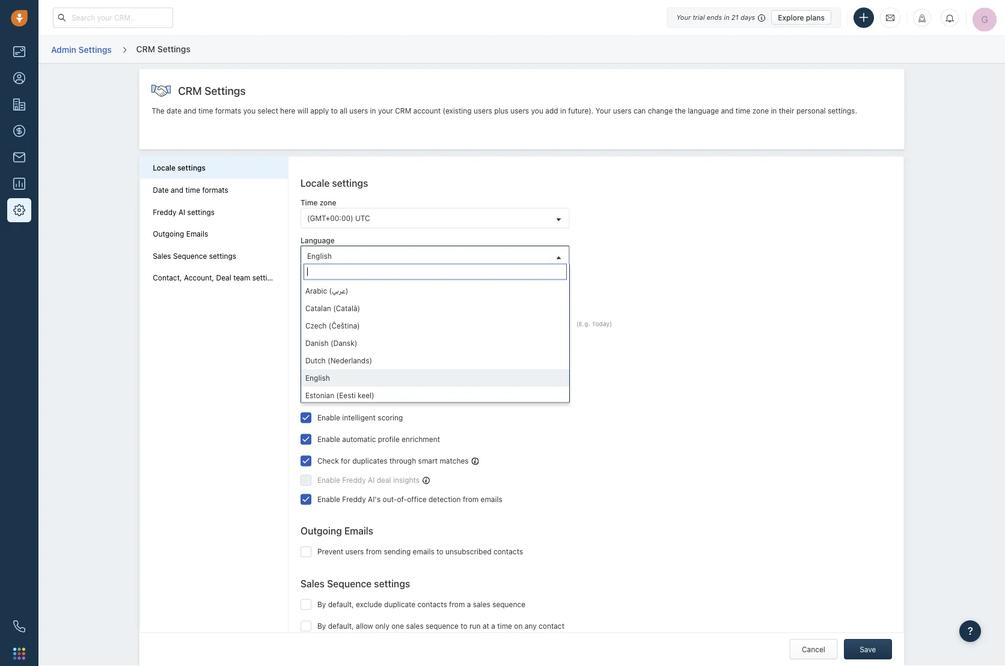 Task type: describe. For each thing, give the bounding box(es) containing it.
insights
[[393, 476, 420, 485]]

can
[[634, 107, 646, 115]]

date format
[[301, 306, 342, 314]]

1 vertical spatial outgoing emails
[[301, 526, 374, 537]]

2 vertical spatial ai
[[368, 476, 375, 485]]

21
[[732, 14, 739, 21]]

enable intelligent scoring
[[317, 414, 403, 422]]

time for time zone
[[301, 199, 318, 207]]

deal
[[216, 274, 231, 282]]

1 vertical spatial sequence
[[426, 623, 459, 631]]

in right add
[[561, 107, 567, 115]]

settings up the (gmt+00:00) utc
[[332, 178, 368, 189]]

prevent
[[317, 548, 344, 557]]

plus
[[495, 107, 509, 115]]

settings up "duplicate"
[[374, 579, 410, 590]]

cancel
[[802, 646, 826, 654]]

danish
[[305, 339, 329, 348]]

(عربي)
[[329, 287, 348, 295]]

office
[[407, 496, 427, 504]]

2 you from the left
[[531, 107, 544, 115]]

2 vertical spatial from
[[449, 601, 465, 609]]

save button
[[844, 640, 892, 660]]

0 vertical spatial emails
[[481, 496, 503, 504]]

admin
[[51, 44, 76, 54]]

explore plans
[[778, 13, 825, 22]]

and down locale settings link
[[171, 186, 183, 194]]

time inside 'date and time formats' link
[[185, 186, 200, 194]]

phone element
[[7, 615, 31, 639]]

contact, account, deal team settings
[[153, 274, 280, 282]]

1 vertical spatial crm settings
[[178, 84, 246, 97]]

0 horizontal spatial zone
[[320, 199, 336, 207]]

1 horizontal spatial date and time formats
[[301, 284, 400, 296]]

users left the can
[[613, 107, 632, 115]]

hour
[[320, 359, 335, 367]]

scoring
[[378, 414, 403, 422]]

danish (dansk)
[[305, 339, 357, 348]]

in left your
[[370, 107, 376, 115]]

save
[[860, 646, 876, 654]]

time for time format
[[301, 344, 318, 352]]

freddy left "(eesti"
[[301, 391, 332, 403]]

1 vertical spatial sales
[[406, 623, 424, 631]]

1 vertical spatial freddy ai settings
[[301, 391, 382, 403]]

locale settings link
[[153, 164, 275, 173]]

(català)
[[333, 304, 360, 313]]

0 vertical spatial sales
[[153, 252, 171, 260]]

settings inside contact, account, deal team settings link
[[252, 274, 280, 282]]

czech (čeština) option
[[301, 318, 569, 335]]

enrichment
[[402, 435, 440, 444]]

1 horizontal spatial sequence
[[327, 579, 372, 590]]

the
[[675, 107, 686, 115]]

0 vertical spatial date
[[153, 186, 169, 194]]

0 vertical spatial sequence
[[173, 252, 207, 260]]

settings inside sales sequence settings link
[[209, 252, 236, 260]]

explore plans link
[[772, 10, 832, 25]]

users right prevent at bottom left
[[346, 548, 364, 557]]

1 vertical spatial from
[[366, 548, 382, 557]]

users right plus
[[511, 107, 529, 115]]

1 you from the left
[[243, 107, 256, 115]]

format inside 24-hour format "link"
[[337, 359, 359, 367]]

language
[[688, 107, 719, 115]]

0 vertical spatial outgoing emails
[[153, 230, 208, 238]]

locale settings inside locale settings link
[[153, 164, 206, 172]]

enable freddy ai's out-of-office detection from emails
[[317, 496, 503, 504]]

on
[[514, 623, 523, 631]]

trial
[[693, 14, 705, 21]]

0 vertical spatial english
[[307, 252, 332, 260]]

(gmt+00:00)
[[307, 214, 353, 222]]

0 vertical spatial locale
[[153, 164, 176, 172]]

in left the 21
[[724, 14, 730, 21]]

account
[[414, 107, 441, 115]]

of-
[[397, 496, 407, 504]]

1 vertical spatial contacts
[[418, 601, 447, 609]]

check
[[317, 457, 339, 465]]

freshworks switcher image
[[13, 648, 25, 661]]

detection
[[429, 496, 461, 504]]

only
[[375, 623, 390, 631]]

(
[[577, 321, 579, 328]]

language
[[301, 237, 335, 245]]

arabic
[[305, 287, 327, 295]]

list box containing arabic (عربي)
[[301, 283, 569, 405]]

what's new image
[[918, 14, 927, 23]]

0 vertical spatial zone
[[753, 107, 769, 115]]

days
[[741, 14, 755, 21]]

relative date
[[307, 321, 360, 329]]

prevent users from sending emails to unsubscribed contacts
[[317, 548, 523, 557]]

0 horizontal spatial crm
[[136, 44, 155, 54]]

catalan (català)
[[305, 304, 360, 313]]

default, for allow
[[328, 623, 354, 631]]

1 horizontal spatial sales
[[301, 579, 325, 590]]

through
[[390, 457, 416, 465]]

by for by default, exclude duplicate contacts from a sales sequence
[[317, 601, 326, 609]]

0 vertical spatial a
[[467, 601, 471, 609]]

admin settings link
[[51, 40, 112, 59]]

0 vertical spatial outgoing
[[153, 230, 184, 238]]

(gmt+00:00) utc
[[307, 214, 370, 222]]

team
[[233, 274, 250, 282]]

freddy ai settings link
[[153, 208, 275, 217]]

admin settings
[[51, 44, 112, 54]]

czech
[[305, 322, 327, 330]]

0 horizontal spatial to
[[331, 107, 338, 115]]

settings inside freddy ai settings link
[[187, 208, 215, 216]]

check for duplicates through smart matches
[[317, 457, 469, 465]]

estonian
[[305, 392, 335, 400]]

users left plus
[[474, 107, 492, 115]]

ends
[[707, 14, 722, 21]]

will
[[297, 107, 309, 115]]

1 vertical spatial a
[[492, 623, 496, 631]]

format for date format
[[319, 306, 342, 314]]

catalan
[[305, 304, 331, 313]]

time up '(català)'
[[343, 284, 363, 296]]

today
[[592, 321, 610, 328]]

2 vertical spatial crm
[[395, 107, 411, 115]]

english option
[[301, 370, 569, 387]]

plans
[[806, 13, 825, 22]]

1 vertical spatial formats
[[202, 186, 228, 194]]

exclude
[[356, 601, 382, 609]]

freddy down 'date and time formats' link
[[153, 208, 177, 216]]

the date and time formats you select here will apply to all users in your crm account (existing users plus users you add in future). your users can change the language and time zone in their personal settings.
[[152, 107, 858, 115]]

default, for exclude
[[328, 601, 354, 609]]

0 vertical spatial formats
[[215, 107, 241, 115]]

czech (čeština)
[[305, 322, 360, 330]]

here
[[280, 107, 295, 115]]

24-hour format
[[307, 359, 359, 367]]

estonian (eesti keel)
[[305, 392, 374, 400]]

automatic
[[342, 435, 376, 444]]

contact,
[[153, 274, 182, 282]]



Task type: vqa. For each thing, say whether or not it's contained in the screenshot.
Date to the bottom
yes



Task type: locate. For each thing, give the bounding box(es) containing it.
you
[[243, 107, 256, 115], [531, 107, 544, 115]]

time format
[[301, 344, 343, 352]]

from
[[463, 496, 479, 504], [366, 548, 382, 557], [449, 601, 465, 609]]

freddy ai's insights come from deals you've closed before: the number of calls made for those deals, emails sent and received, meetings scheduled, and the average age of those successful deals image
[[423, 477, 430, 485]]

outgoing up prevent at bottom left
[[301, 526, 342, 537]]

0 vertical spatial sales sequence settings
[[153, 252, 236, 260]]

outgoing up contact,
[[153, 230, 184, 238]]

1 vertical spatial by
[[317, 623, 326, 631]]

0 horizontal spatial sequence
[[426, 623, 459, 631]]

crm up date
[[178, 84, 202, 97]]

by left allow
[[317, 623, 326, 631]]

crm settings
[[136, 44, 191, 54], [178, 84, 246, 97]]

catalan (català) option
[[301, 300, 569, 318]]

cancel button
[[790, 640, 838, 660]]

sequence down the 'by default, exclude duplicate contacts from a sales sequence'
[[426, 623, 459, 631]]

(existing
[[443, 107, 472, 115]]

english inside option
[[305, 374, 330, 383]]

0 vertical spatial sequence
[[493, 601, 526, 609]]

0 horizontal spatial sales
[[406, 623, 424, 631]]

estonian (eesti keel) option
[[301, 387, 569, 405]]

emails
[[481, 496, 503, 504], [413, 548, 435, 557]]

zone left their
[[753, 107, 769, 115]]

0 vertical spatial default,
[[328, 601, 354, 609]]

date and time formats link
[[153, 186, 275, 195]]

freddy ai finds duplicates by misspellings and extra spaces image
[[472, 458, 479, 465]]

sequence
[[493, 601, 526, 609], [426, 623, 459, 631]]

ai's
[[368, 496, 381, 504]]

from left sending
[[366, 548, 382, 557]]

settings.
[[828, 107, 858, 115]]

keel)
[[358, 392, 374, 400]]

time right date
[[198, 107, 213, 115]]

0 horizontal spatial settings
[[79, 44, 112, 54]]

0 vertical spatial your
[[677, 14, 691, 21]]

0 horizontal spatial freddy ai settings
[[153, 208, 215, 216]]

enable for enable automatic profile enrichment
[[317, 435, 340, 444]]

sales sequence settings
[[153, 252, 236, 260], [301, 579, 410, 590]]

crm
[[136, 44, 155, 54], [178, 84, 202, 97], [395, 107, 411, 115]]

add
[[546, 107, 558, 115]]

0 horizontal spatial date and time formats
[[153, 186, 228, 194]]

to
[[331, 107, 338, 115], [437, 548, 444, 557], [461, 623, 468, 631]]

1 horizontal spatial to
[[437, 548, 444, 557]]

date and time formats up '(català)'
[[301, 284, 400, 296]]

allow
[[356, 623, 373, 631]]

sales up at
[[473, 601, 491, 609]]

to left all
[[331, 107, 338, 115]]

users right all
[[350, 107, 368, 115]]

1 vertical spatial sequence
[[327, 579, 372, 590]]

1 horizontal spatial locale
[[301, 178, 330, 189]]

date down locale settings link
[[153, 186, 169, 194]]

your trial ends in 21 days
[[677, 14, 755, 21]]

english down 24-
[[305, 374, 330, 383]]

time right language
[[736, 107, 751, 115]]

0 horizontal spatial contacts
[[418, 601, 447, 609]]

ai down 'date and time formats' link
[[179, 208, 185, 216]]

1 horizontal spatial emails
[[481, 496, 503, 504]]

emails down freddy ai settings link
[[186, 230, 208, 238]]

4 enable from the top
[[317, 496, 340, 504]]

1 horizontal spatial contacts
[[494, 548, 523, 557]]

formats down locale settings link
[[202, 186, 228, 194]]

english link
[[301, 247, 569, 266]]

1 vertical spatial default,
[[328, 623, 354, 631]]

1 horizontal spatial outgoing emails
[[301, 526, 374, 537]]

0 horizontal spatial sales sequence settings
[[153, 252, 236, 260]]

3 enable from the top
[[317, 476, 340, 485]]

1 horizontal spatial a
[[492, 623, 496, 631]]

1 horizontal spatial outgoing
[[301, 526, 342, 537]]

outgoing emails up prevent at bottom left
[[301, 526, 374, 537]]

2 default, from the top
[[328, 623, 354, 631]]

your left the trial
[[677, 14, 691, 21]]

you left select
[[243, 107, 256, 115]]

sales right one
[[406, 623, 424, 631]]

freddy left ai's
[[342, 496, 366, 504]]

contacts right unsubscribed
[[494, 548, 523, 557]]

0 vertical spatial sales
[[473, 601, 491, 609]]

1 vertical spatial to
[[437, 548, 444, 557]]

crm right your
[[395, 107, 411, 115]]

0 horizontal spatial outgoing
[[153, 230, 184, 238]]

1 horizontal spatial emails
[[344, 526, 374, 537]]

1 horizontal spatial you
[[531, 107, 544, 115]]

profile
[[378, 435, 400, 444]]

freddy ai settings
[[153, 208, 215, 216], [301, 391, 382, 403]]

None text field
[[304, 264, 567, 280]]

0 vertical spatial emails
[[186, 230, 208, 238]]

smart
[[418, 457, 438, 465]]

a up run
[[467, 601, 471, 609]]

enable
[[317, 414, 340, 422], [317, 435, 340, 444], [317, 476, 340, 485], [317, 496, 340, 504]]

Search your CRM... text field
[[53, 8, 173, 28]]

1 vertical spatial outgoing
[[301, 526, 342, 537]]

dutch
[[305, 357, 326, 365]]

0 horizontal spatial a
[[467, 601, 471, 609]]

all
[[340, 107, 348, 115]]

by left exclude
[[317, 601, 326, 609]]

english down language
[[307, 252, 332, 260]]

crm settings up date
[[178, 84, 246, 97]]

1 vertical spatial english
[[305, 374, 330, 383]]

)
[[610, 321, 612, 328]]

your right future).
[[596, 107, 611, 115]]

by
[[317, 601, 326, 609], [317, 623, 326, 631]]

locale settings up time zone
[[301, 178, 368, 189]]

relative date link
[[301, 316, 569, 335]]

1 horizontal spatial locale settings
[[301, 178, 368, 189]]

formats right (عربي) at the top left
[[365, 284, 400, 296]]

dutch (nederlands)
[[305, 357, 372, 365]]

intelligent
[[342, 414, 376, 422]]

( e.g. today )
[[577, 321, 612, 328]]

time up dutch in the bottom of the page
[[301, 344, 318, 352]]

the
[[152, 107, 165, 115]]

0 vertical spatial from
[[463, 496, 479, 504]]

0 horizontal spatial you
[[243, 107, 256, 115]]

select
[[258, 107, 278, 115]]

any
[[525, 623, 537, 631]]

deal
[[377, 476, 391, 485]]

0 horizontal spatial sales
[[153, 252, 171, 260]]

at
[[483, 623, 490, 631]]

locale up time zone
[[301, 178, 330, 189]]

24-hour format link
[[301, 354, 569, 373]]

sequence up on
[[493, 601, 526, 609]]

0 vertical spatial format
[[319, 306, 342, 314]]

1 horizontal spatial freddy ai settings
[[301, 391, 382, 403]]

2 vertical spatial date
[[301, 306, 317, 314]]

0 horizontal spatial emails
[[186, 230, 208, 238]]

2 vertical spatial formats
[[365, 284, 400, 296]]

2 horizontal spatial ai
[[368, 476, 375, 485]]

1 vertical spatial crm
[[178, 84, 202, 97]]

1 enable from the top
[[317, 414, 340, 422]]

and up catalan (català)
[[324, 284, 341, 296]]

locale settings up 'date and time formats' link
[[153, 164, 206, 172]]

ai left keel) in the bottom left of the page
[[334, 391, 343, 403]]

crm settings down search your crm... text field
[[136, 44, 191, 54]]

sales sequence settings link
[[153, 252, 275, 261]]

formats left select
[[215, 107, 241, 115]]

24-
[[307, 359, 320, 367]]

1 horizontal spatial zone
[[753, 107, 769, 115]]

2 by from the top
[[317, 623, 326, 631]]

crm down search your crm... text field
[[136, 44, 155, 54]]

arabic (عربي)
[[305, 287, 348, 295]]

and right date
[[184, 107, 196, 115]]

1 default, from the top
[[328, 601, 354, 609]]

by default, allow only one sales sequence to run at a time on any contact
[[317, 623, 565, 631]]

1 vertical spatial format
[[320, 344, 343, 352]]

settings inside locale settings link
[[178, 164, 206, 172]]

zone up (gmt+00:00)
[[320, 199, 336, 207]]

format
[[319, 306, 342, 314], [320, 344, 343, 352], [337, 359, 359, 367]]

sales up contact,
[[153, 252, 171, 260]]

0 horizontal spatial emails
[[413, 548, 435, 557]]

time up (gmt+00:00)
[[301, 199, 318, 207]]

format for time format
[[320, 344, 343, 352]]

account,
[[184, 274, 214, 282]]

enable freddy ai deal insights
[[317, 476, 420, 485]]

to left run
[[461, 623, 468, 631]]

2 time from the top
[[301, 344, 318, 352]]

0 horizontal spatial ai
[[179, 208, 185, 216]]

time down locale settings link
[[185, 186, 200, 194]]

0 vertical spatial to
[[331, 107, 338, 115]]

emails
[[186, 230, 208, 238], [344, 526, 374, 537]]

relative
[[307, 321, 340, 329]]

unsubscribed
[[446, 548, 492, 557]]

0 vertical spatial contacts
[[494, 548, 523, 557]]

ai left "deal"
[[368, 476, 375, 485]]

freddy ai settings down 'date and time formats' link
[[153, 208, 215, 216]]

settings down 'date and time formats' link
[[187, 208, 215, 216]]

2 vertical spatial to
[[461, 623, 468, 631]]

for
[[341, 457, 350, 465]]

emails down ai's
[[344, 526, 374, 537]]

enable for enable freddy ai's out-of-office detection from emails
[[317, 496, 340, 504]]

locale
[[153, 164, 176, 172], [301, 178, 330, 189]]

0 horizontal spatial sequence
[[173, 252, 207, 260]]

arabic (عربي) option
[[301, 283, 569, 300]]

1 time from the top
[[301, 199, 318, 207]]

0 vertical spatial crm settings
[[136, 44, 191, 54]]

format down "(dansk)"
[[337, 359, 359, 367]]

settings up 'date and time formats' link
[[178, 164, 206, 172]]

phone image
[[13, 621, 25, 633]]

0 horizontal spatial locale settings
[[153, 164, 206, 172]]

duplicate
[[384, 601, 416, 609]]

0 horizontal spatial locale
[[153, 164, 176, 172]]

by for by default, allow only one sales sequence to run at a time on any contact
[[317, 623, 326, 631]]

default, left exclude
[[328, 601, 354, 609]]

settings right "team" at the left of the page
[[252, 274, 280, 282]]

out-
[[383, 496, 397, 504]]

date
[[167, 107, 182, 115]]

1 horizontal spatial sales sequence settings
[[301, 579, 410, 590]]

sales sequence settings up exclude
[[301, 579, 410, 590]]

1 vertical spatial your
[[596, 107, 611, 115]]

sequence up exclude
[[327, 579, 372, 590]]

0 vertical spatial crm
[[136, 44, 155, 54]]

locale up 'date and time formats' link
[[153, 164, 176, 172]]

settings up enable intelligent scoring
[[346, 391, 382, 403]]

sales
[[153, 252, 171, 260], [301, 579, 325, 590]]

0 vertical spatial ai
[[179, 208, 185, 216]]

2 enable from the top
[[317, 435, 340, 444]]

time left on
[[498, 623, 512, 631]]

1 vertical spatial ai
[[334, 391, 343, 403]]

sales down prevent at bottom left
[[301, 579, 325, 590]]

e.g.
[[579, 321, 591, 328]]

date up catalan
[[301, 284, 322, 296]]

1 horizontal spatial your
[[677, 14, 691, 21]]

and right language
[[721, 107, 734, 115]]

0 vertical spatial freddy ai settings
[[153, 208, 215, 216]]

1 vertical spatial time
[[301, 344, 318, 352]]

date up czech
[[301, 306, 317, 314]]

format up dutch (nederlands)
[[320, 344, 343, 352]]

enable for enable freddy ai deal insights
[[317, 476, 340, 485]]

0 vertical spatial locale settings
[[153, 164, 206, 172]]

1 vertical spatial sales sequence settings
[[301, 579, 410, 590]]

formats
[[215, 107, 241, 115], [202, 186, 228, 194], [365, 284, 400, 296]]

emails right sending
[[413, 548, 435, 557]]

enable for enable intelligent scoring
[[317, 414, 340, 422]]

2 horizontal spatial settings
[[205, 84, 246, 97]]

(nederlands)
[[328, 357, 372, 365]]

users
[[350, 107, 368, 115], [474, 107, 492, 115], [511, 107, 529, 115], [613, 107, 632, 115], [346, 548, 364, 557]]

emails right detection
[[481, 496, 503, 504]]

1 horizontal spatial settings
[[157, 44, 191, 54]]

1 vertical spatial locale
[[301, 178, 330, 189]]

outgoing emails down freddy ai settings link
[[153, 230, 208, 238]]

(čeština)
[[329, 322, 360, 330]]

1 vertical spatial locale settings
[[301, 178, 368, 189]]

time zone
[[301, 199, 336, 207]]

list box
[[301, 283, 569, 405]]

default,
[[328, 601, 354, 609], [328, 623, 354, 631]]

contact, account, deal team settings link
[[153, 274, 280, 283]]

date and time formats
[[153, 186, 228, 194], [301, 284, 400, 296]]

explore
[[778, 13, 804, 22]]

duplicates
[[353, 457, 388, 465]]

freddy ai settings up intelligent
[[301, 391, 382, 403]]

(dansk)
[[331, 339, 357, 348]]

send email image
[[886, 13, 895, 23]]

format up relative date
[[319, 306, 342, 314]]

a
[[467, 601, 471, 609], [492, 623, 496, 631]]

one
[[392, 623, 404, 631]]

1 by from the top
[[317, 601, 326, 609]]

from up by default, allow only one sales sequence to run at a time on any contact
[[449, 601, 465, 609]]

default, left allow
[[328, 623, 354, 631]]

date
[[153, 186, 169, 194], [301, 284, 322, 296], [301, 306, 317, 314]]

sequence up account,
[[173, 252, 207, 260]]

contacts up by default, allow only one sales sequence to run at a time on any contact
[[418, 601, 447, 609]]

2 horizontal spatial to
[[461, 623, 468, 631]]

2 horizontal spatial crm
[[395, 107, 411, 115]]

1 vertical spatial date
[[301, 284, 322, 296]]

1 vertical spatial sales
[[301, 579, 325, 590]]

0 vertical spatial time
[[301, 199, 318, 207]]

settings up deal
[[209, 252, 236, 260]]

contact
[[539, 623, 565, 631]]

date and time formats down locale settings link
[[153, 186, 228, 194]]

you left add
[[531, 107, 544, 115]]

to left unsubscribed
[[437, 548, 444, 557]]

from right detection
[[463, 496, 479, 504]]

in left their
[[771, 107, 777, 115]]

1 vertical spatial date and time formats
[[301, 284, 400, 296]]

future).
[[569, 107, 594, 115]]

contacts
[[494, 548, 523, 557], [418, 601, 447, 609]]

dutch (nederlands) option
[[301, 353, 569, 370]]

(gmt+00:00) utc link
[[301, 209, 569, 228]]

change
[[648, 107, 673, 115]]

0 vertical spatial date and time formats
[[153, 186, 228, 194]]

date
[[342, 321, 360, 329]]

freddy down for
[[342, 476, 366, 485]]

1 horizontal spatial sequence
[[493, 601, 526, 609]]

sales sequence settings up account,
[[153, 252, 236, 260]]

a right at
[[492, 623, 496, 631]]

1 vertical spatial emails
[[344, 526, 374, 537]]

1 vertical spatial emails
[[413, 548, 435, 557]]

danish (dansk) option
[[301, 335, 569, 353]]

1 vertical spatial zone
[[320, 199, 336, 207]]



